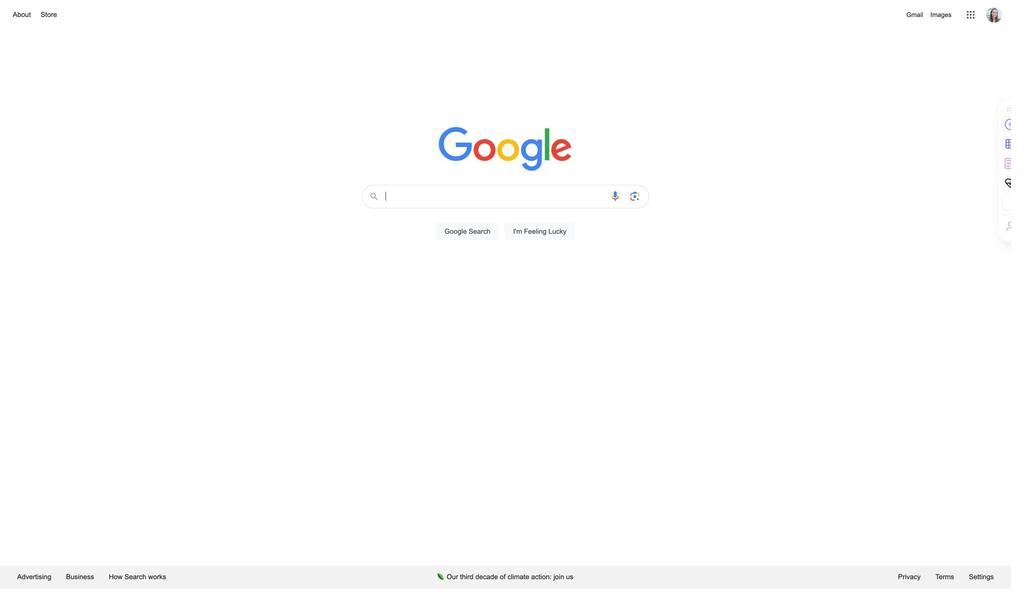 Task type: describe. For each thing, give the bounding box(es) containing it.
google image
[[439, 127, 573, 172]]



Task type: locate. For each thing, give the bounding box(es) containing it.
None search field
[[10, 182, 1001, 252]]

search by image image
[[629, 190, 641, 202]]

Search text field
[[386, 191, 604, 204]]

search by voice image
[[609, 190, 621, 202]]



Task type: vqa. For each thing, say whether or not it's contained in the screenshot.
Google 'image'
yes



